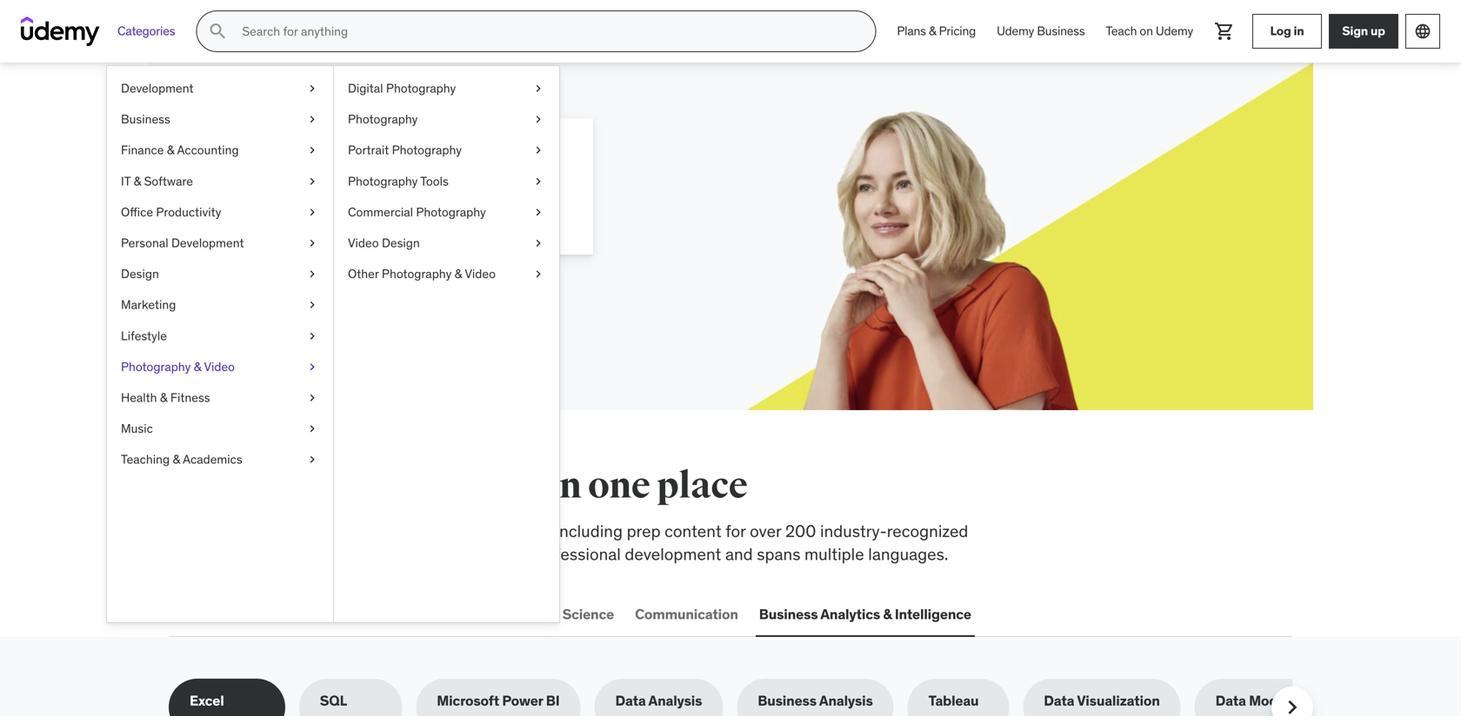 Task type: locate. For each thing, give the bounding box(es) containing it.
& right 'teaching'
[[173, 452, 180, 468]]

xsmall image for photography & video
[[305, 359, 319, 376]]

digital
[[348, 80, 383, 96]]

in up including
[[548, 464, 581, 509]]

development inside web development button
[[205, 606, 291, 624]]

0 horizontal spatial analysis
[[648, 693, 702, 710]]

development right the web
[[205, 606, 291, 624]]

1 horizontal spatial your
[[360, 138, 423, 174]]

it & software
[[121, 173, 193, 189]]

health & fitness link
[[107, 383, 333, 414]]

microsoft power bi
[[437, 693, 560, 710]]

health
[[121, 390, 157, 406]]

1 vertical spatial video
[[465, 266, 496, 282]]

lifestyle
[[121, 328, 167, 344]]

covering critical workplace skills to technical topics, including prep content for over 200 industry-recognized certifications, our catalog supports well-rounded professional development and spans multiple languages.
[[169, 521, 968, 565]]

data right bi
[[615, 693, 646, 710]]

1 horizontal spatial design
[[382, 235, 420, 251]]

photography tools link
[[334, 166, 559, 197]]

xsmall image inside photography tools link
[[531, 173, 545, 190]]

photography up tools
[[392, 142, 462, 158]]

analysis for business analysis
[[819, 693, 873, 710]]

skills up supports
[[372, 521, 409, 542]]

design down personal
[[121, 266, 159, 282]]

15.
[[357, 201, 374, 219]]

xsmall image inside "other photography & video" link
[[531, 266, 545, 283]]

catalog
[[301, 544, 356, 565]]

professional
[[531, 544, 621, 565]]

2 udemy from the left
[[1156, 23, 1193, 39]]

xsmall image for marketing
[[305, 297, 319, 314]]

xsmall image inside video design link
[[531, 235, 545, 252]]

0 vertical spatial development
[[121, 80, 194, 96]]

xsmall image for health & fitness
[[305, 390, 319, 407]]

xsmall image for music
[[305, 421, 319, 438]]

plans & pricing
[[897, 23, 976, 39]]

office productivity link
[[107, 197, 333, 228]]

1 horizontal spatial it
[[312, 606, 324, 624]]

business
[[1037, 23, 1085, 39], [121, 111, 170, 127], [759, 606, 818, 624], [758, 693, 817, 710]]

0 vertical spatial skills
[[288, 464, 382, 509]]

xsmall image inside photography & video link
[[305, 359, 319, 376]]

all
[[169, 464, 220, 509]]

pricing
[[939, 23, 976, 39]]

xsmall image for development
[[305, 80, 319, 97]]

xsmall image inside the personal development link
[[305, 235, 319, 252]]

up
[[1371, 23, 1385, 39]]

it for it & software
[[121, 173, 131, 189]]

it inside button
[[312, 606, 324, 624]]

1 vertical spatial it
[[312, 606, 324, 624]]

xsmall image for video design
[[531, 235, 545, 252]]

business inside topic filters element
[[758, 693, 817, 710]]

data left science
[[529, 606, 560, 624]]

xsmall image inside the marketing link
[[305, 297, 319, 314]]

spans
[[757, 544, 801, 565]]

design
[[382, 235, 420, 251], [121, 266, 159, 282]]

photography inside 'link'
[[392, 142, 462, 158]]

for up the "potential"
[[315, 138, 355, 174]]

lifestyle link
[[107, 321, 333, 352]]

xsmall image inside music link
[[305, 421, 319, 438]]

xsmall image for design
[[305, 266, 319, 283]]

xsmall image inside health & fitness link
[[305, 390, 319, 407]]

data for data analysis
[[615, 693, 646, 710]]

for up and
[[726, 521, 746, 542]]

development inside the personal development link
[[171, 235, 244, 251]]

& down video design link
[[455, 266, 462, 282]]

data left the visualization
[[1044, 693, 1074, 710]]

1 horizontal spatial video
[[348, 235, 379, 251]]

music
[[121, 421, 153, 437]]

photography down video design link
[[382, 266, 452, 282]]

1 vertical spatial skills
[[372, 521, 409, 542]]

& right health
[[160, 390, 167, 406]]

tableau
[[929, 693, 979, 710]]

multiple
[[805, 544, 864, 565]]

analysis for data analysis
[[648, 693, 702, 710]]

xsmall image inside lifestyle link
[[305, 328, 319, 345]]

need
[[457, 464, 541, 509]]

xsmall image inside the 'finance & accounting' link
[[305, 142, 319, 159]]

prep
[[627, 521, 661, 542]]

video down video design link
[[465, 266, 496, 282]]

place
[[657, 464, 748, 509]]

2 horizontal spatial video
[[465, 266, 496, 282]]

it up office
[[121, 173, 131, 189]]

1 vertical spatial in
[[548, 464, 581, 509]]

xsmall image inside design link
[[305, 266, 319, 283]]

1 vertical spatial development
[[171, 235, 244, 251]]

development down office productivity link
[[171, 235, 244, 251]]

for
[[315, 138, 355, 174], [726, 521, 746, 542]]

xsmall image inside commercial photography "link"
[[531, 204, 545, 221]]

data for data modeling
[[1216, 693, 1246, 710]]

photography up photography link
[[386, 80, 456, 96]]

&
[[929, 23, 936, 39], [167, 142, 174, 158], [134, 173, 141, 189], [455, 266, 462, 282], [194, 359, 201, 375], [160, 390, 167, 406], [173, 452, 180, 468], [883, 606, 892, 624]]

0 vertical spatial your
[[360, 138, 423, 174]]

power
[[502, 693, 543, 710]]

xsmall image
[[305, 111, 319, 128], [305, 142, 319, 159], [531, 204, 545, 221], [305, 266, 319, 283], [305, 297, 319, 314], [305, 421, 319, 438]]

& for fitness
[[160, 390, 167, 406]]

1 vertical spatial for
[[726, 521, 746, 542]]

xsmall image for portrait photography
[[531, 142, 545, 159]]

it certifications
[[312, 606, 415, 624]]

fitness
[[170, 390, 210, 406]]

photography tools
[[348, 173, 449, 189]]

video up other
[[348, 235, 379, 251]]

data inside button
[[529, 606, 560, 624]]

udemy image
[[21, 17, 100, 46]]

1 analysis from the left
[[648, 693, 702, 710]]

log in
[[1270, 23, 1304, 39]]

1 horizontal spatial analysis
[[819, 693, 873, 710]]

office
[[121, 204, 153, 220]]

0 horizontal spatial video
[[204, 359, 235, 375]]

development down categories dropdown button
[[121, 80, 194, 96]]

photography link
[[334, 104, 559, 135]]

& inside "button"
[[883, 606, 892, 624]]

& up fitness
[[194, 359, 201, 375]]

critical
[[239, 521, 288, 542]]

microsoft
[[437, 693, 499, 710]]

xsmall image
[[305, 80, 319, 97], [531, 80, 545, 97], [531, 111, 545, 128], [531, 142, 545, 159], [305, 173, 319, 190], [531, 173, 545, 190], [305, 204, 319, 221], [305, 235, 319, 252], [531, 235, 545, 252], [531, 266, 545, 283], [305, 328, 319, 345], [305, 359, 319, 376], [305, 390, 319, 407], [305, 452, 319, 469]]

1 horizontal spatial in
[[1294, 23, 1304, 39]]

marketing
[[121, 297, 176, 313]]

0 horizontal spatial design
[[121, 266, 159, 282]]

data left modeling
[[1216, 693, 1246, 710]]

topic filters element
[[169, 679, 1331, 717]]

sign up link
[[1329, 14, 1399, 49]]

1 vertical spatial your
[[282, 181, 308, 199]]

photography up commercial
[[348, 173, 418, 189]]

recognized
[[887, 521, 968, 542]]

at
[[513, 181, 525, 199]]

finance & accounting
[[121, 142, 239, 158]]

xsmall image inside portrait photography 'link'
[[531, 142, 545, 159]]

xsmall image inside office productivity link
[[305, 204, 319, 221]]

analysis
[[648, 693, 702, 710], [819, 693, 873, 710]]

xsmall image inside photography link
[[531, 111, 545, 128]]

& right finance
[[167, 142, 174, 158]]

xsmall image inside development link
[[305, 80, 319, 97]]

2 analysis from the left
[[819, 693, 873, 710]]

xsmall image inside "business" link
[[305, 111, 319, 128]]

& right plans
[[929, 23, 936, 39]]

1 udemy from the left
[[997, 23, 1034, 39]]

0 vertical spatial video
[[348, 235, 379, 251]]

0 vertical spatial in
[[1294, 23, 1304, 39]]

it for it certifications
[[312, 606, 324, 624]]

video design link
[[334, 228, 559, 259]]

0 horizontal spatial for
[[315, 138, 355, 174]]

skills up workplace
[[288, 464, 382, 509]]

2 vertical spatial video
[[204, 359, 235, 375]]

technical
[[432, 521, 499, 542]]

business for business analytics & intelligence
[[759, 606, 818, 624]]

0 horizontal spatial in
[[548, 464, 581, 509]]

with
[[370, 181, 396, 199]]

xsmall image inside teaching & academics link
[[305, 452, 319, 469]]

your up with
[[360, 138, 423, 174]]

photography down course.
[[416, 204, 486, 220]]

& for academics
[[173, 452, 180, 468]]

0 vertical spatial design
[[382, 235, 420, 251]]

& for video
[[194, 359, 201, 375]]

0 vertical spatial for
[[315, 138, 355, 174]]

business analysis
[[758, 693, 873, 710]]

xsmall image inside digital photography link
[[531, 80, 545, 97]]

2 vertical spatial development
[[205, 606, 291, 624]]

your up through on the left of page
[[282, 181, 308, 199]]

udemy right on
[[1156, 23, 1193, 39]]

udemy right pricing
[[997, 23, 1034, 39]]

& up office
[[134, 173, 141, 189]]

personal development
[[121, 235, 244, 251]]

Search for anything text field
[[239, 17, 854, 46]]

200
[[785, 521, 816, 542]]

in right log
[[1294, 23, 1304, 39]]

xsmall image for office productivity
[[305, 204, 319, 221]]

next image
[[1279, 694, 1306, 717]]

skills
[[231, 138, 309, 174]]

xsmall image for photography
[[531, 111, 545, 128]]

xsmall image for business
[[305, 111, 319, 128]]

data
[[529, 606, 560, 624], [615, 693, 646, 710], [1044, 693, 1074, 710], [1216, 693, 1246, 710]]

all the skills you need in one place
[[169, 464, 748, 509]]

data science
[[529, 606, 614, 624]]

1 horizontal spatial for
[[726, 521, 746, 542]]

0 horizontal spatial udemy
[[997, 23, 1034, 39]]

photography
[[386, 80, 456, 96], [348, 111, 418, 127], [392, 142, 462, 158], [348, 173, 418, 189], [416, 204, 486, 220], [382, 266, 452, 282], [121, 359, 191, 375]]

design down commercial photography
[[382, 235, 420, 251]]

plans & pricing link
[[887, 10, 986, 52]]

xsmall image inside 'it & software' link
[[305, 173, 319, 190]]

0 horizontal spatial it
[[121, 173, 131, 189]]

business inside "button"
[[759, 606, 818, 624]]

teach on udemy link
[[1095, 10, 1204, 52]]

certifications,
[[169, 544, 269, 565]]

& right analytics
[[883, 606, 892, 624]]

through
[[277, 201, 326, 219]]

your
[[360, 138, 423, 174], [282, 181, 308, 199]]

1 horizontal spatial udemy
[[1156, 23, 1193, 39]]

it & software link
[[107, 166, 333, 197]]

0 vertical spatial it
[[121, 173, 131, 189]]

it left certifications
[[312, 606, 324, 624]]

business for business analysis
[[758, 693, 817, 710]]

video down lifestyle link
[[204, 359, 235, 375]]



Task type: vqa. For each thing, say whether or not it's contained in the screenshot.
xsmall image within the Video Design link
yes



Task type: describe. For each thing, give the bounding box(es) containing it.
visualization
[[1077, 693, 1160, 710]]

personal
[[121, 235, 168, 251]]

commercial photography
[[348, 204, 486, 220]]

over
[[750, 521, 781, 542]]

1 vertical spatial design
[[121, 266, 159, 282]]

data science button
[[526, 594, 618, 636]]

business analytics & intelligence
[[759, 606, 971, 624]]

submit search image
[[207, 21, 228, 42]]

rounded
[[465, 544, 527, 565]]

office productivity
[[121, 204, 221, 220]]

other photography & video
[[348, 266, 496, 282]]

dec
[[329, 201, 354, 219]]

well-
[[429, 544, 465, 565]]

log in link
[[1252, 14, 1322, 49]]

xsmall image for teaching & academics
[[305, 452, 319, 469]]

teaching & academics link
[[107, 445, 333, 476]]

development inside development link
[[121, 80, 194, 96]]

xsmall image for lifestyle
[[305, 328, 319, 345]]

excel
[[190, 693, 224, 710]]

tools
[[420, 173, 449, 189]]

leadership
[[436, 606, 508, 624]]

music link
[[107, 414, 333, 445]]

business link
[[107, 104, 333, 135]]

choose a language image
[[1414, 23, 1432, 40]]

industry-
[[820, 521, 887, 542]]

other
[[348, 266, 379, 282]]

xsmall image for photography tools
[[531, 173, 545, 190]]

video inside "other photography & video" link
[[465, 266, 496, 282]]

marketing link
[[107, 290, 333, 321]]

log
[[1270, 23, 1291, 39]]

other photography & video link
[[334, 259, 559, 290]]

video inside photography & video link
[[204, 359, 235, 375]]

categories
[[117, 23, 175, 39]]

photography up health & fitness
[[121, 359, 191, 375]]

science
[[562, 606, 614, 624]]

teaching & academics
[[121, 452, 242, 468]]

udemy inside teach on udemy link
[[1156, 23, 1193, 39]]

digital photography link
[[334, 73, 559, 104]]

teaching
[[121, 452, 170, 468]]

finance & accounting link
[[107, 135, 333, 166]]

photography & video
[[121, 359, 235, 375]]

web development button
[[169, 594, 295, 636]]

web
[[172, 606, 202, 624]]

skills for your future expand your potential with a course. starting at just $12.99 through dec 15.
[[231, 138, 551, 219]]

photography inside "link"
[[416, 204, 486, 220]]

skills inside covering critical workplace skills to technical topics, including prep content for over 200 industry-recognized certifications, our catalog supports well-rounded professional development and spans multiple languages.
[[372, 521, 409, 542]]

udemy business
[[997, 23, 1085, 39]]

xsmall image for commercial photography
[[531, 204, 545, 221]]

photography up portrait
[[348, 111, 418, 127]]

communication
[[635, 606, 738, 624]]

plans
[[897, 23, 926, 39]]

xsmall image for personal development
[[305, 235, 319, 252]]

the
[[226, 464, 282, 509]]

development
[[625, 544, 721, 565]]

software
[[144, 173, 193, 189]]

video inside video design link
[[348, 235, 379, 251]]

just
[[528, 181, 551, 199]]

xsmall image for it & software
[[305, 173, 319, 190]]

data for data visualization
[[1044, 693, 1074, 710]]

business analytics & intelligence button
[[756, 594, 975, 636]]

data analysis
[[615, 693, 702, 710]]

a
[[400, 181, 407, 199]]

you
[[389, 464, 451, 509]]

categories button
[[107, 10, 186, 52]]

& for pricing
[[929, 23, 936, 39]]

finance
[[121, 142, 164, 158]]

portrait photography
[[348, 142, 462, 158]]

data visualization
[[1044, 693, 1160, 710]]

digital photography
[[348, 80, 456, 96]]

teach on udemy
[[1106, 23, 1193, 39]]

portrait
[[348, 142, 389, 158]]

teach
[[1106, 23, 1137, 39]]

& for accounting
[[167, 142, 174, 158]]

shopping cart with 0 items image
[[1214, 21, 1235, 42]]

development for personal
[[171, 235, 244, 251]]

udemy inside udemy business link
[[997, 23, 1034, 39]]

modeling
[[1249, 693, 1310, 710]]

including
[[555, 521, 623, 542]]

0 horizontal spatial your
[[282, 181, 308, 199]]

sign
[[1342, 23, 1368, 39]]

certifications
[[327, 606, 415, 624]]

development link
[[107, 73, 333, 104]]

photography & video link
[[107, 352, 333, 383]]

leadership button
[[433, 594, 512, 636]]

data for data science
[[529, 606, 560, 624]]

video design
[[348, 235, 420, 251]]

intelligence
[[895, 606, 971, 624]]

data modeling
[[1216, 693, 1310, 710]]

course.
[[410, 181, 456, 199]]

business for business
[[121, 111, 170, 127]]

one
[[588, 464, 650, 509]]

commercial
[[348, 204, 413, 220]]

design link
[[107, 259, 333, 290]]

languages.
[[868, 544, 948, 565]]

& for software
[[134, 173, 141, 189]]

supports
[[360, 544, 425, 565]]

sql
[[320, 693, 347, 710]]

development for web
[[205, 606, 291, 624]]

potential
[[312, 181, 367, 199]]

xsmall image for other photography & video
[[531, 266, 545, 283]]

for inside skills for your future expand your potential with a course. starting at just $12.99 through dec 15.
[[315, 138, 355, 174]]

xsmall image for digital photography
[[531, 80, 545, 97]]

academics
[[183, 452, 242, 468]]

commercial photography link
[[334, 197, 559, 228]]

it certifications button
[[309, 594, 419, 636]]

udemy business link
[[986, 10, 1095, 52]]

portrait photography link
[[334, 135, 559, 166]]

xsmall image for finance & accounting
[[305, 142, 319, 159]]

communication button
[[632, 594, 742, 636]]

our
[[273, 544, 297, 565]]

topics,
[[502, 521, 551, 542]]

for inside covering critical workplace skills to technical topics, including prep content for over 200 industry-recognized certifications, our catalog supports well-rounded professional development and spans multiple languages.
[[726, 521, 746, 542]]

analytics
[[821, 606, 880, 624]]

starting
[[459, 181, 509, 199]]



